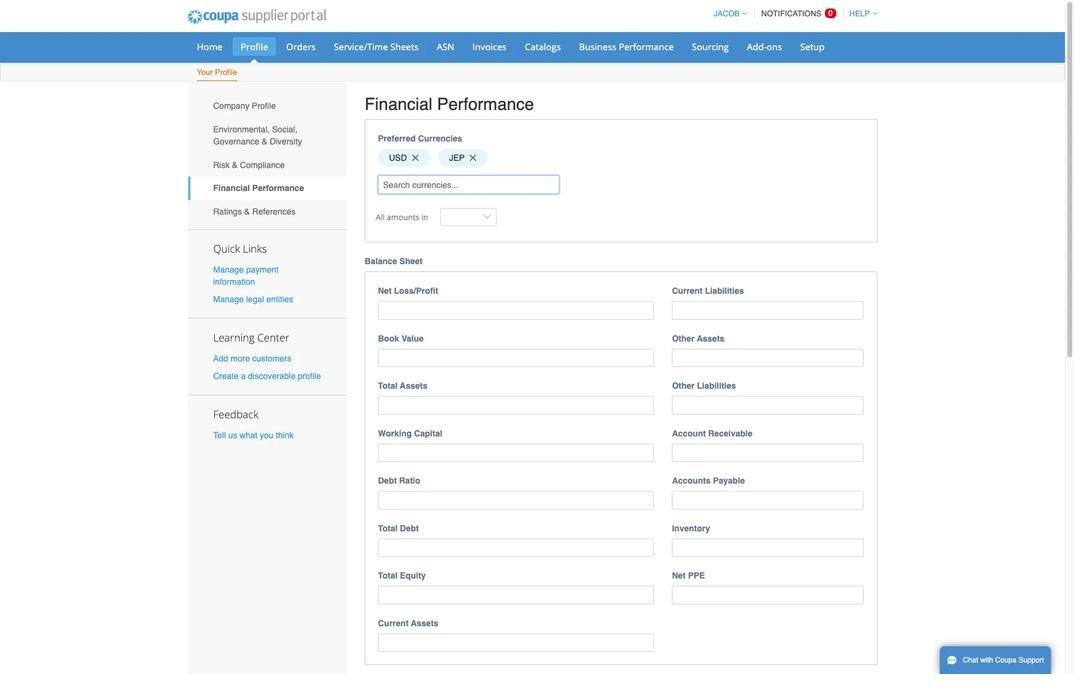 Task type: describe. For each thing, give the bounding box(es) containing it.
ratings
[[213, 207, 242, 217]]

accounts
[[672, 476, 711, 486]]

invoices
[[473, 41, 507, 53]]

add-
[[747, 41, 767, 53]]

& for compliance
[[232, 160, 238, 170]]

more
[[231, 354, 250, 363]]

1 horizontal spatial debt
[[400, 524, 419, 533]]

environmental, social, governance & diversity
[[213, 125, 302, 146]]

business performance
[[579, 41, 674, 53]]

working
[[378, 429, 412, 438]]

assets for other assets
[[697, 334, 725, 343]]

help link
[[844, 9, 877, 18]]

references
[[252, 207, 296, 217]]

other for other liabilities
[[672, 381, 695, 391]]

Search currencies... field
[[378, 176, 560, 194]]

chat with coupa support button
[[940, 647, 1051, 674]]

net loss/profit
[[378, 286, 438, 296]]

total assets
[[378, 381, 427, 391]]

service/time sheets link
[[326, 38, 427, 56]]

capital
[[414, 429, 442, 438]]

account
[[672, 429, 706, 438]]

learning
[[213, 330, 255, 345]]

service/time sheets
[[334, 41, 419, 53]]

chat
[[963, 656, 978, 665]]

profile for company profile
[[252, 101, 276, 111]]

Debt Ratio text field
[[378, 491, 654, 510]]

catalogs
[[525, 41, 561, 53]]

balance sheet
[[365, 257, 423, 266]]

add-ons
[[747, 41, 782, 53]]

add more customers link
[[213, 354, 291, 363]]

asn link
[[429, 38, 462, 56]]

business
[[579, 41, 617, 53]]

current liabilities
[[672, 286, 744, 296]]

ratings & references link
[[188, 200, 347, 223]]

profile for your profile
[[215, 68, 237, 77]]

setup link
[[792, 38, 833, 56]]

in
[[421, 212, 428, 223]]

a
[[241, 372, 246, 381]]

liabilities for current liabilities
[[705, 286, 744, 296]]

selected list box
[[374, 146, 868, 170]]

manage legal entities link
[[213, 295, 293, 304]]

entities
[[266, 295, 293, 304]]

navigation containing notifications 0
[[708, 2, 877, 25]]

support
[[1019, 656, 1044, 665]]

sheets
[[390, 41, 419, 53]]

other liabilities
[[672, 381, 736, 391]]

manage payment information
[[213, 265, 279, 286]]

quick links
[[213, 241, 267, 256]]

total for total debt
[[378, 524, 398, 533]]

profile
[[298, 372, 321, 381]]

company profile
[[213, 101, 276, 111]]

Accounts Payable text field
[[672, 491, 864, 510]]

jep
[[449, 153, 465, 163]]

preferred
[[378, 133, 416, 143]]

Working Capital text field
[[378, 444, 654, 462]]

1 horizontal spatial financial performance
[[365, 94, 534, 114]]

Account Receivable text field
[[672, 444, 864, 462]]

preferred currencies
[[378, 133, 462, 143]]

& inside environmental, social, governance & diversity
[[262, 137, 267, 146]]

Total Assets text field
[[378, 396, 654, 415]]

sourcing
[[692, 41, 729, 53]]

net ppe
[[672, 571, 705, 581]]

total equity
[[378, 571, 426, 581]]

financial performance link
[[188, 177, 347, 200]]

1 horizontal spatial performance
[[437, 94, 534, 114]]

ratio
[[399, 476, 420, 486]]

accounts payable
[[672, 476, 745, 486]]

business performance link
[[571, 38, 682, 56]]

assets for total assets
[[400, 381, 427, 391]]

ppe
[[688, 571, 705, 581]]

customers
[[252, 354, 291, 363]]

amounts
[[387, 212, 419, 223]]

your profile
[[197, 68, 237, 77]]

receivable
[[708, 429, 753, 438]]

sourcing link
[[684, 38, 737, 56]]

home link
[[189, 38, 230, 56]]

with
[[980, 656, 993, 665]]

other assets
[[672, 334, 725, 343]]

setup
[[800, 41, 825, 53]]

create a discoverable profile
[[213, 372, 321, 381]]

manage payment information link
[[213, 265, 279, 286]]

total debt
[[378, 524, 419, 533]]

current for current liabilities
[[672, 286, 703, 296]]

your profile link
[[196, 65, 238, 81]]

feedback
[[213, 407, 259, 422]]

usd
[[389, 153, 407, 163]]

risk & compliance link
[[188, 153, 347, 177]]

add more customers
[[213, 354, 291, 363]]

jacob
[[714, 9, 740, 18]]

service/time
[[334, 41, 388, 53]]

current for current assets
[[378, 619, 409, 628]]

jacob link
[[708, 9, 747, 18]]

company profile link
[[188, 94, 347, 118]]



Task type: locate. For each thing, give the bounding box(es) containing it.
account receivable
[[672, 429, 753, 438]]

performance up the currencies at the left of page
[[437, 94, 534, 114]]

1 vertical spatial assets
[[400, 381, 427, 391]]

debt
[[378, 476, 397, 486], [400, 524, 419, 533]]

0 vertical spatial current
[[672, 286, 703, 296]]

manage for manage legal entities
[[213, 295, 244, 304]]

profile inside company profile link
[[252, 101, 276, 111]]

assets for current assets
[[411, 619, 438, 628]]

payment
[[246, 265, 279, 274]]

performance for business performance link at the right of page
[[619, 41, 674, 53]]

balance
[[365, 257, 397, 266]]

2 vertical spatial profile
[[252, 101, 276, 111]]

2 vertical spatial &
[[244, 207, 250, 217]]

sheet
[[400, 257, 423, 266]]

equity
[[400, 571, 426, 581]]

orders link
[[278, 38, 324, 56]]

1 vertical spatial total
[[378, 524, 398, 533]]

help
[[850, 9, 870, 18]]

other up account
[[672, 381, 695, 391]]

profile down coupa supplier portal "image"
[[241, 41, 268, 53]]

2 vertical spatial assets
[[411, 619, 438, 628]]

coupa
[[995, 656, 1017, 665]]

2 vertical spatial total
[[378, 571, 398, 581]]

inventory
[[672, 524, 710, 533]]

1 horizontal spatial current
[[672, 286, 703, 296]]

invoices link
[[465, 38, 515, 56]]

company
[[213, 101, 249, 111]]

0 horizontal spatial financial
[[213, 183, 250, 193]]

1 vertical spatial liabilities
[[697, 381, 736, 391]]

1 total from the top
[[378, 381, 398, 391]]

0 vertical spatial manage
[[213, 265, 244, 274]]

& left diversity
[[262, 137, 267, 146]]

performance inside financial performance link
[[252, 183, 304, 193]]

0 horizontal spatial net
[[378, 286, 392, 296]]

coupa supplier portal image
[[179, 2, 335, 32]]

0 vertical spatial &
[[262, 137, 267, 146]]

0 vertical spatial financial performance
[[365, 94, 534, 114]]

total for total assets
[[378, 381, 398, 391]]

current down total equity
[[378, 619, 409, 628]]

Other Assets text field
[[672, 349, 864, 367]]

performance
[[619, 41, 674, 53], [437, 94, 534, 114], [252, 183, 304, 193]]

total for total equity
[[378, 571, 398, 581]]

what
[[240, 431, 257, 441]]

0 vertical spatial profile
[[241, 41, 268, 53]]

add-ons link
[[739, 38, 790, 56]]

financial up ratings
[[213, 183, 250, 193]]

3 total from the top
[[378, 571, 398, 581]]

liabilities
[[705, 286, 744, 296], [697, 381, 736, 391]]

governance
[[213, 137, 259, 146]]

other up other liabilities
[[672, 334, 695, 343]]

financial performance inside financial performance link
[[213, 183, 304, 193]]

add
[[213, 354, 228, 363]]

current up other assets
[[672, 286, 703, 296]]

net
[[378, 286, 392, 296], [672, 571, 686, 581]]

2 total from the top
[[378, 524, 398, 533]]

ons
[[767, 41, 782, 53]]

other for other assets
[[672, 334, 695, 343]]

book
[[378, 334, 399, 343]]

tell
[[213, 431, 226, 441]]

debt left ratio at the bottom left of page
[[378, 476, 397, 486]]

net left ppe
[[672, 571, 686, 581]]

1 vertical spatial financial performance
[[213, 183, 304, 193]]

Other Liabilities text field
[[672, 396, 864, 415]]

orders
[[286, 41, 316, 53]]

jep option
[[438, 149, 488, 167]]

notifications 0
[[761, 8, 833, 18]]

diversity
[[270, 137, 302, 146]]

& right ratings
[[244, 207, 250, 217]]

home
[[197, 41, 223, 53]]

tell us what you think button
[[213, 430, 294, 442]]

all
[[376, 212, 385, 223]]

chat with coupa support
[[963, 656, 1044, 665]]

2 horizontal spatial &
[[262, 137, 267, 146]]

2 horizontal spatial performance
[[619, 41, 674, 53]]

your
[[197, 68, 213, 77]]

0 vertical spatial debt
[[378, 476, 397, 486]]

financial
[[365, 94, 433, 114], [213, 183, 250, 193]]

profile link
[[233, 38, 276, 56]]

working capital
[[378, 429, 442, 438]]

book value
[[378, 334, 424, 343]]

notifications
[[761, 9, 822, 18]]

performance up the references
[[252, 183, 304, 193]]

0 vertical spatial other
[[672, 334, 695, 343]]

2 manage from the top
[[213, 295, 244, 304]]

assets down current liabilities at top
[[697, 334, 725, 343]]

& right the risk
[[232, 160, 238, 170]]

liabilities for other liabilities
[[697, 381, 736, 391]]

& for references
[[244, 207, 250, 217]]

total
[[378, 381, 398, 391], [378, 524, 398, 533], [378, 571, 398, 581]]

usd option
[[378, 149, 430, 167]]

ratings & references
[[213, 207, 296, 217]]

financial performance
[[365, 94, 534, 114], [213, 183, 304, 193]]

0 horizontal spatial debt
[[378, 476, 397, 486]]

Current Assets text field
[[378, 634, 654, 652]]

Net Loss/Profit text field
[[378, 301, 654, 320]]

assets
[[697, 334, 725, 343], [400, 381, 427, 391], [411, 619, 438, 628]]

1 vertical spatial net
[[672, 571, 686, 581]]

Total Equity text field
[[378, 586, 654, 605]]

total down debt ratio
[[378, 524, 398, 533]]

Net PPE text field
[[672, 586, 864, 605]]

environmental,
[[213, 125, 270, 134]]

manage
[[213, 265, 244, 274], [213, 295, 244, 304]]

profile right your at the top of page
[[215, 68, 237, 77]]

think
[[276, 431, 294, 441]]

0 vertical spatial performance
[[619, 41, 674, 53]]

0 horizontal spatial performance
[[252, 183, 304, 193]]

1 vertical spatial manage
[[213, 295, 244, 304]]

financial performance up the currencies at the left of page
[[365, 94, 534, 114]]

total down book
[[378, 381, 398, 391]]

0 vertical spatial assets
[[697, 334, 725, 343]]

manage for manage payment information
[[213, 265, 244, 274]]

asn
[[437, 41, 454, 53]]

debt down ratio at the bottom left of page
[[400, 524, 419, 533]]

Inventory text field
[[672, 539, 864, 557]]

information
[[213, 277, 255, 286]]

2 vertical spatial performance
[[252, 183, 304, 193]]

total left equity
[[378, 571, 398, 581]]

2 other from the top
[[672, 381, 695, 391]]

links
[[243, 241, 267, 256]]

liabilities up account receivable
[[697, 381, 736, 391]]

performance inside business performance link
[[619, 41, 674, 53]]

1 manage from the top
[[213, 265, 244, 274]]

performance right business
[[619, 41, 674, 53]]

0 vertical spatial net
[[378, 286, 392, 296]]

net for net loss/profit
[[378, 286, 392, 296]]

value
[[402, 334, 424, 343]]

financial performance down compliance
[[213, 183, 304, 193]]

1 vertical spatial financial
[[213, 183, 250, 193]]

0 horizontal spatial &
[[232, 160, 238, 170]]

0 vertical spatial financial
[[365, 94, 433, 114]]

1 horizontal spatial net
[[672, 571, 686, 581]]

navigation
[[708, 2, 877, 25]]

currencies
[[418, 133, 462, 143]]

Current Liabilities text field
[[672, 301, 864, 320]]

1 vertical spatial current
[[378, 619, 409, 628]]

liabilities up the current liabilities text field
[[705, 286, 744, 296]]

net down "balance"
[[378, 286, 392, 296]]

1 vertical spatial performance
[[437, 94, 534, 114]]

learning center
[[213, 330, 289, 345]]

net for net ppe
[[672, 571, 686, 581]]

1 horizontal spatial &
[[244, 207, 250, 217]]

tell us what you think
[[213, 431, 294, 441]]

profile inside your profile link
[[215, 68, 237, 77]]

1 horizontal spatial financial
[[365, 94, 433, 114]]

center
[[257, 330, 289, 345]]

manage inside manage payment information
[[213, 265, 244, 274]]

compliance
[[240, 160, 285, 170]]

quick
[[213, 241, 240, 256]]

social,
[[272, 125, 297, 134]]

you
[[260, 431, 273, 441]]

1 other from the top
[[672, 334, 695, 343]]

manage up information
[[213, 265, 244, 274]]

0 horizontal spatial current
[[378, 619, 409, 628]]

0 horizontal spatial financial performance
[[213, 183, 304, 193]]

1 vertical spatial other
[[672, 381, 695, 391]]

profile inside profile "link"
[[241, 41, 268, 53]]

manage down information
[[213, 295, 244, 304]]

performance for financial performance link
[[252, 183, 304, 193]]

risk & compliance
[[213, 160, 285, 170]]

us
[[228, 431, 237, 441]]

loss/profit
[[394, 286, 438, 296]]

1 vertical spatial debt
[[400, 524, 419, 533]]

profile up 'environmental, social, governance & diversity' link
[[252, 101, 276, 111]]

manage legal entities
[[213, 295, 293, 304]]

0 vertical spatial liabilities
[[705, 286, 744, 296]]

1 vertical spatial profile
[[215, 68, 237, 77]]

0 vertical spatial total
[[378, 381, 398, 391]]

financial up preferred
[[365, 94, 433, 114]]

assets down equity
[[411, 619, 438, 628]]

Book Value text field
[[378, 349, 654, 367]]

1 vertical spatial &
[[232, 160, 238, 170]]

0
[[829, 8, 833, 18]]

assets down the value
[[400, 381, 427, 391]]

Total Debt text field
[[378, 539, 654, 557]]

current
[[672, 286, 703, 296], [378, 619, 409, 628]]



Task type: vqa. For each thing, say whether or not it's contained in the screenshot.
the Create
yes



